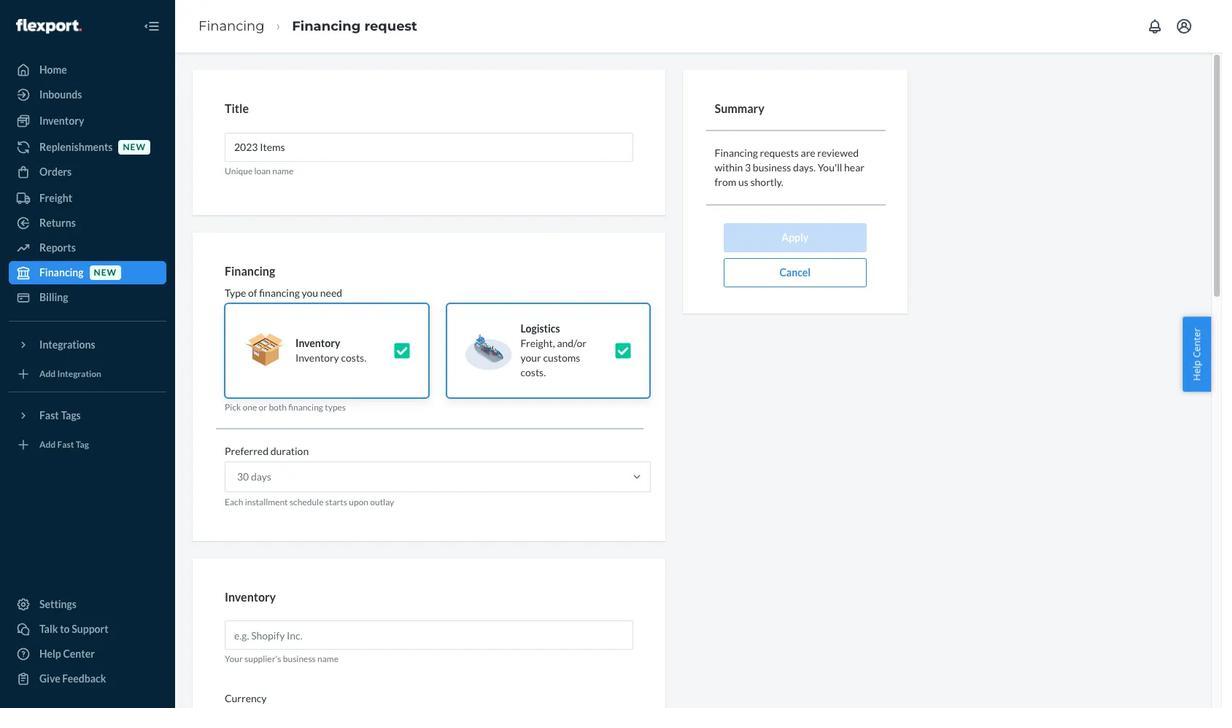 Task type: vqa. For each thing, say whether or not it's contained in the screenshot.
Tag
yes



Task type: describe. For each thing, give the bounding box(es) containing it.
1 vertical spatial name
[[318, 654, 339, 665]]

inbounds link
[[9, 83, 166, 107]]

financing for financing requests are reviewed within 3 business days. you'll hear from us shortly.
[[715, 146, 758, 159]]

hear
[[844, 161, 865, 173]]

one
[[243, 402, 257, 413]]

0 vertical spatial financing
[[259, 287, 300, 299]]

both
[[269, 402, 287, 413]]

orders
[[39, 166, 72, 178]]

installment
[[245, 497, 288, 508]]

help center link
[[9, 643, 166, 666]]

check square image
[[393, 343, 411, 360]]

support
[[72, 623, 108, 636]]

preferred duration
[[225, 446, 309, 458]]

reports
[[39, 242, 76, 254]]

help center inside button
[[1191, 328, 1204, 381]]

add integration link
[[9, 363, 166, 386]]

freight,
[[521, 337, 555, 350]]

give feedback
[[39, 673, 106, 685]]

apply button
[[724, 223, 867, 252]]

close navigation image
[[143, 18, 161, 35]]

inventory up supplier's
[[225, 590, 276, 604]]

30
[[237, 471, 249, 483]]

integrations button
[[9, 334, 166, 357]]

or
[[259, 402, 267, 413]]

supplier's
[[245, 654, 281, 665]]

us
[[739, 176, 749, 188]]

currency
[[225, 693, 267, 705]]

inventory link
[[9, 109, 166, 133]]

breadcrumbs navigation
[[187, 5, 429, 48]]

of
[[248, 287, 257, 299]]

days
[[251, 471, 271, 483]]

fast inside add fast tag link
[[57, 440, 74, 451]]

1 vertical spatial financing
[[288, 402, 323, 413]]

30 days
[[237, 471, 271, 483]]

summary
[[715, 101, 765, 115]]

costs. inside logistics freight, and/or your customs costs.
[[521, 367, 546, 379]]

pick one or both financing types
[[225, 402, 346, 413]]

inventory down you at top
[[296, 337, 340, 350]]

unique
[[225, 165, 253, 176]]

shortly.
[[751, 176, 784, 188]]

costs. inside inventory inventory costs.
[[341, 352, 366, 364]]

feedback
[[62, 673, 106, 685]]

help center button
[[1183, 317, 1212, 392]]

give
[[39, 673, 60, 685]]

check square image
[[615, 343, 632, 360]]

orders link
[[9, 161, 166, 184]]

1 vertical spatial help center
[[39, 648, 95, 661]]

you
[[302, 287, 318, 299]]

inventory down inbounds
[[39, 115, 84, 127]]

your
[[521, 352, 541, 364]]

financing request link
[[292, 18, 417, 34]]

tag
[[76, 440, 89, 451]]

type
[[225, 287, 246, 299]]

preferred
[[225, 446, 269, 458]]

1 vertical spatial help
[[39, 648, 61, 661]]

inventory inventory costs.
[[296, 337, 366, 364]]

reviewed
[[818, 146, 859, 159]]

starts
[[325, 497, 347, 508]]

integrations
[[39, 339, 95, 351]]

tags
[[61, 409, 81, 422]]

returns
[[39, 217, 76, 229]]

upon
[[349, 497, 369, 508]]

outlay
[[370, 497, 394, 508]]

give feedback button
[[9, 668, 166, 691]]

integration
[[57, 369, 101, 380]]

open notifications image
[[1147, 18, 1164, 35]]

logistics freight, and/or your customs costs.
[[521, 323, 587, 379]]

fast inside fast tags dropdown button
[[39, 409, 59, 422]]



Task type: locate. For each thing, give the bounding box(es) containing it.
fast tags button
[[9, 404, 166, 428]]

new for replenishments
[[123, 142, 146, 153]]

duration
[[271, 446, 309, 458]]

name right loan
[[272, 165, 294, 176]]

1 vertical spatial fast
[[57, 440, 74, 451]]

type of financing you need
[[225, 287, 342, 299]]

each installment schedule starts upon outlay
[[225, 497, 394, 508]]

talk to support button
[[9, 618, 166, 642]]

billing
[[39, 291, 68, 304]]

0 horizontal spatial new
[[94, 267, 117, 278]]

business
[[753, 161, 791, 173], [283, 654, 316, 665]]

e.g. Shopify Inc. field
[[225, 621, 633, 650]]

financing inside financing requests are reviewed within 3 business days. you'll hear from us shortly.
[[715, 146, 758, 159]]

each
[[225, 497, 243, 508]]

new up the orders link
[[123, 142, 146, 153]]

1 horizontal spatial costs.
[[521, 367, 546, 379]]

days.
[[793, 161, 816, 173]]

requests
[[760, 146, 799, 159]]

1 vertical spatial costs.
[[521, 367, 546, 379]]

talk
[[39, 623, 58, 636]]

replenishments
[[39, 141, 113, 153]]

costs. left check square icon
[[341, 352, 366, 364]]

financing requests are reviewed within 3 business days. you'll hear from us shortly.
[[715, 146, 865, 188]]

loan
[[254, 165, 271, 176]]

apply
[[782, 231, 809, 243]]

financing right both
[[288, 402, 323, 413]]

logistics
[[521, 323, 560, 335]]

title
[[225, 101, 249, 115]]

billing link
[[9, 286, 166, 309]]

add for add integration
[[39, 369, 56, 380]]

center
[[1191, 328, 1204, 358], [63, 648, 95, 661]]

0 vertical spatial name
[[272, 165, 294, 176]]

0 vertical spatial business
[[753, 161, 791, 173]]

add fast tag link
[[9, 434, 166, 457]]

returns link
[[9, 212, 166, 235]]

help
[[1191, 360, 1204, 381], [39, 648, 61, 661]]

financing right of
[[259, 287, 300, 299]]

costs. down 'your'
[[521, 367, 546, 379]]

business up shortly.
[[753, 161, 791, 173]]

0 horizontal spatial business
[[283, 654, 316, 665]]

2 add from the top
[[39, 440, 56, 451]]

1 horizontal spatial center
[[1191, 328, 1204, 358]]

1 horizontal spatial name
[[318, 654, 339, 665]]

your
[[225, 654, 243, 665]]

talk to support
[[39, 623, 108, 636]]

financing request
[[292, 18, 417, 34]]

cancel button
[[724, 258, 867, 287]]

financing for financing 'link' at the top of the page
[[199, 18, 265, 34]]

add
[[39, 369, 56, 380], [39, 440, 56, 451]]

you'll
[[818, 161, 842, 173]]

fast
[[39, 409, 59, 422], [57, 440, 74, 451]]

inbounds
[[39, 88, 82, 101]]

financing
[[259, 287, 300, 299], [288, 402, 323, 413]]

1 vertical spatial business
[[283, 654, 316, 665]]

settings link
[[9, 593, 166, 617]]

0 horizontal spatial name
[[272, 165, 294, 176]]

0 vertical spatial new
[[123, 142, 146, 153]]

3
[[745, 161, 751, 173]]

help center
[[1191, 328, 1204, 381], [39, 648, 95, 661]]

financing link
[[199, 18, 265, 34]]

0 vertical spatial center
[[1191, 328, 1204, 358]]

0 horizontal spatial costs.
[[341, 352, 366, 364]]

add fast tag
[[39, 440, 89, 451]]

request
[[364, 18, 417, 34]]

center inside button
[[1191, 328, 1204, 358]]

1 add from the top
[[39, 369, 56, 380]]

schedule
[[290, 497, 324, 508]]

business inside financing requests are reviewed within 3 business days. you'll hear from us shortly.
[[753, 161, 791, 173]]

fast tags
[[39, 409, 81, 422]]

and/or
[[557, 337, 587, 350]]

1 horizontal spatial help center
[[1191, 328, 1204, 381]]

freight
[[39, 192, 72, 204]]

new
[[123, 142, 146, 153], [94, 267, 117, 278]]

within
[[715, 161, 743, 173]]

settings
[[39, 598, 77, 611]]

customs
[[543, 352, 580, 364]]

1 vertical spatial center
[[63, 648, 95, 661]]

financing for financing request
[[292, 18, 361, 34]]

open account menu image
[[1176, 18, 1193, 35]]

types
[[325, 402, 346, 413]]

pick
[[225, 402, 241, 413]]

add down fast tags
[[39, 440, 56, 451]]

home link
[[9, 58, 166, 82]]

0 horizontal spatial center
[[63, 648, 95, 661]]

1 horizontal spatial help
[[1191, 360, 1204, 381]]

need
[[320, 287, 342, 299]]

freight link
[[9, 187, 166, 210]]

0 vertical spatial help
[[1191, 360, 1204, 381]]

from
[[715, 176, 737, 188]]

reports link
[[9, 236, 166, 260]]

business right supplier's
[[283, 654, 316, 665]]

0 vertical spatial help center
[[1191, 328, 1204, 381]]

inventory
[[39, 115, 84, 127], [296, 337, 340, 350], [296, 352, 339, 364], [225, 590, 276, 604]]

add integration
[[39, 369, 101, 380]]

to
[[60, 623, 70, 636]]

1 vertical spatial new
[[94, 267, 117, 278]]

0 horizontal spatial help
[[39, 648, 61, 661]]

cancel
[[780, 266, 811, 279]]

your supplier's business name
[[225, 654, 339, 665]]

inventory up "types"
[[296, 352, 339, 364]]

1 vertical spatial add
[[39, 440, 56, 451]]

flexport logo image
[[16, 19, 82, 33]]

1 horizontal spatial business
[[753, 161, 791, 173]]

1 horizontal spatial new
[[123, 142, 146, 153]]

add for add fast tag
[[39, 440, 56, 451]]

add left the integration
[[39, 369, 56, 380]]

0 vertical spatial costs.
[[341, 352, 366, 364]]

0 horizontal spatial help center
[[39, 648, 95, 661]]

help inside button
[[1191, 360, 1204, 381]]

0 vertical spatial add
[[39, 369, 56, 380]]

fast left tags
[[39, 409, 59, 422]]

unique loan name
[[225, 165, 294, 176]]

0 vertical spatial fast
[[39, 409, 59, 422]]

name right supplier's
[[318, 654, 339, 665]]

e.g. March 2023 inventory top-up field
[[225, 133, 633, 162]]

are
[[801, 146, 816, 159]]

new for financing
[[94, 267, 117, 278]]

new down reports link
[[94, 267, 117, 278]]

fast left tag
[[57, 440, 74, 451]]

costs.
[[341, 352, 366, 364], [521, 367, 546, 379]]

home
[[39, 63, 67, 76]]



